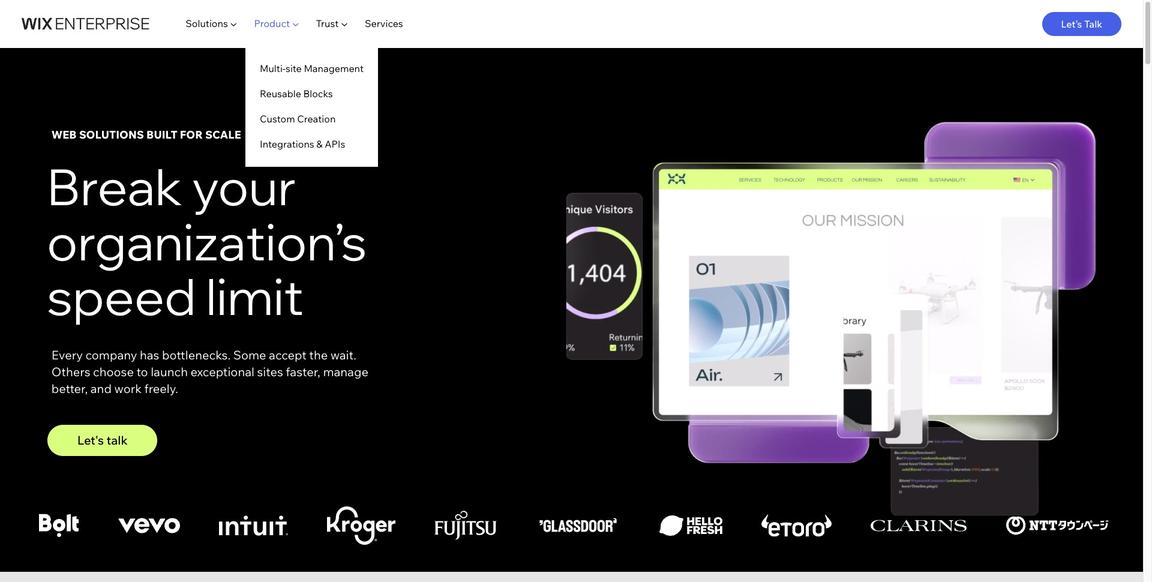 Task type: vqa. For each thing, say whether or not it's contained in the screenshot.
price
no



Task type: locate. For each thing, give the bounding box(es) containing it.
every
[[51, 348, 83, 363]]

▼ for solutions ▼
[[230, 17, 237, 29]]

web solutions built for scale
[[51, 128, 241, 142]]

0 horizontal spatial ▼
[[230, 17, 237, 29]]

others
[[51, 364, 90, 379]]

faster,
[[286, 364, 321, 379]]

2 horizontal spatial ▼
[[341, 17, 348, 29]]

for
[[180, 128, 203, 142]]

reusable blocks
[[260, 88, 333, 100]]

every company has bottlenecks. some accept the wait. others choose to launch exceptional sites faster, manage better, and work freely.
[[51, 348, 369, 396]]

apis
[[325, 138, 346, 150]]

talk
[[107, 433, 128, 448]]

▼ right trust
[[341, 17, 348, 29]]

&
[[317, 138, 323, 150]]

break
[[47, 155, 183, 218]]

▼ right solutions
[[230, 17, 237, 29]]

1 horizontal spatial ▼
[[292, 17, 300, 29]]

▼ for product ▼
[[292, 17, 300, 29]]

trust
[[316, 17, 339, 29]]

wix enterprise logo image
[[22, 13, 149, 34], [22, 18, 149, 30]]

accept
[[269, 348, 307, 363]]

choose
[[93, 364, 134, 379]]

animation of various webpages and analytics components interchanging with each other. element
[[443, 48, 1153, 553]]

scale
[[205, 128, 241, 142]]

2 wix enterprise logo image from the top
[[22, 18, 149, 30]]

some
[[233, 348, 266, 363]]

▼
[[230, 17, 237, 29], [292, 17, 300, 29], [341, 17, 348, 29]]

built
[[147, 128, 178, 142]]

management
[[304, 62, 364, 74]]

product ▼ region
[[246, 29, 378, 167]]

▼ right product
[[292, 17, 300, 29]]

solutions
[[186, 17, 228, 29]]

better,
[[51, 381, 88, 396]]

let's talk link
[[1043, 12, 1122, 36]]

3 ▼ from the left
[[341, 17, 348, 29]]

limit
[[206, 265, 304, 328]]

site
[[286, 62, 302, 74]]

services
[[365, 17, 403, 29]]

manage
[[323, 364, 369, 379]]

let's talk link
[[47, 424, 158, 457]]

custom creation
[[260, 113, 336, 125]]

1 wix enterprise logo image from the top
[[22, 13, 149, 34]]

talk
[[1085, 18, 1103, 30]]

1 ▼ from the left
[[230, 17, 237, 29]]

trust ▼
[[316, 17, 348, 29]]

2 ▼ from the left
[[292, 17, 300, 29]]

and
[[91, 381, 112, 396]]

multi-site management link
[[260, 58, 364, 79]]

company
[[86, 348, 137, 363]]

has
[[140, 348, 159, 363]]



Task type: describe. For each thing, give the bounding box(es) containing it.
reusable blocks link
[[260, 83, 364, 104]]

break your organization's speed limit
[[47, 155, 367, 328]]

multi-site management
[[260, 62, 364, 74]]

creation
[[297, 113, 336, 125]]

let's
[[77, 433, 104, 448]]

custom
[[260, 113, 295, 125]]

▼ for trust ▼
[[341, 17, 348, 29]]

web
[[51, 128, 77, 142]]

wait.
[[331, 348, 357, 363]]

solutions
[[79, 128, 144, 142]]

work
[[114, 381, 142, 396]]

launch
[[151, 364, 188, 379]]

services link
[[357, 17, 412, 29]]

let's talk
[[77, 433, 128, 448]]

let's
[[1062, 18, 1083, 30]]

organization's
[[47, 210, 367, 273]]

bottlenecks.
[[162, 348, 231, 363]]

sites
[[257, 364, 283, 379]]

the
[[309, 348, 328, 363]]

to
[[137, 364, 148, 379]]

custom creation link
[[260, 108, 364, 130]]

product ▼
[[254, 17, 300, 29]]

your
[[192, 155, 296, 218]]

multi-
[[260, 62, 286, 74]]

let's talk
[[1062, 18, 1103, 30]]

integrations & apis link
[[260, 133, 364, 155]]

product
[[254, 17, 290, 29]]

speed
[[47, 265, 196, 328]]

exceptional
[[191, 364, 255, 379]]

blocks
[[304, 88, 333, 100]]

solutions ▼
[[186, 17, 237, 29]]

integrations & apis
[[260, 138, 346, 150]]

freely.
[[144, 381, 178, 396]]

logos of wix enterprise customers, including bolt, vevo, intuit, kroger, fijitsu, glassdoor, and many more. element
[[0, 477, 1144, 575]]

reusable
[[260, 88, 301, 100]]

integrations
[[260, 138, 315, 150]]



